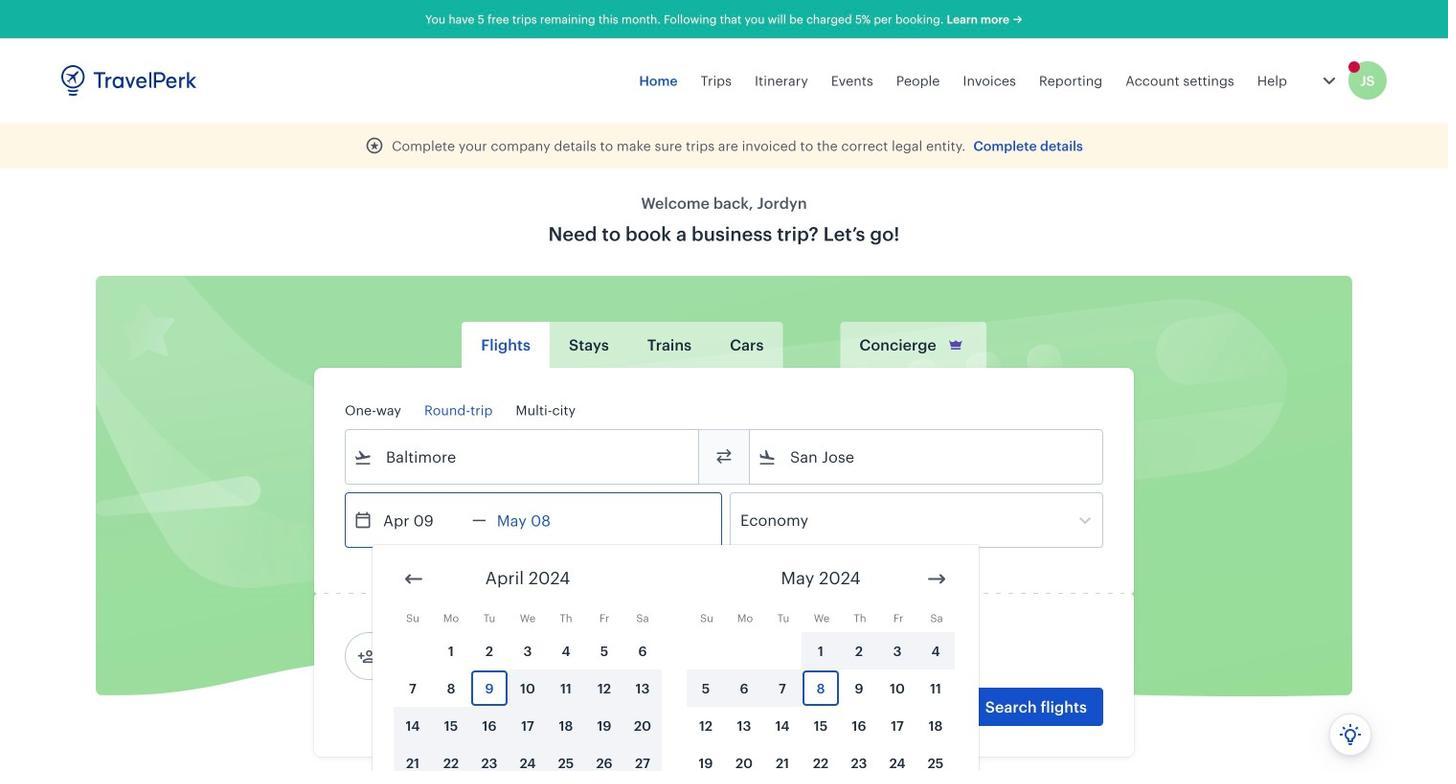 Task type: locate. For each thing, give the bounding box(es) containing it.
calendar application
[[373, 545, 1448, 771]]

From search field
[[373, 442, 673, 472]]

To search field
[[777, 442, 1078, 472]]

move forward to switch to the next month. image
[[925, 568, 948, 591]]

Add first traveler search field
[[376, 641, 576, 671]]

Depart text field
[[373, 493, 472, 547]]

Return text field
[[486, 493, 586, 547]]

move backward to switch to the previous month. image
[[402, 568, 425, 591]]



Task type: vqa. For each thing, say whether or not it's contained in the screenshot.
Move backward to switch to the previous month. icon
yes



